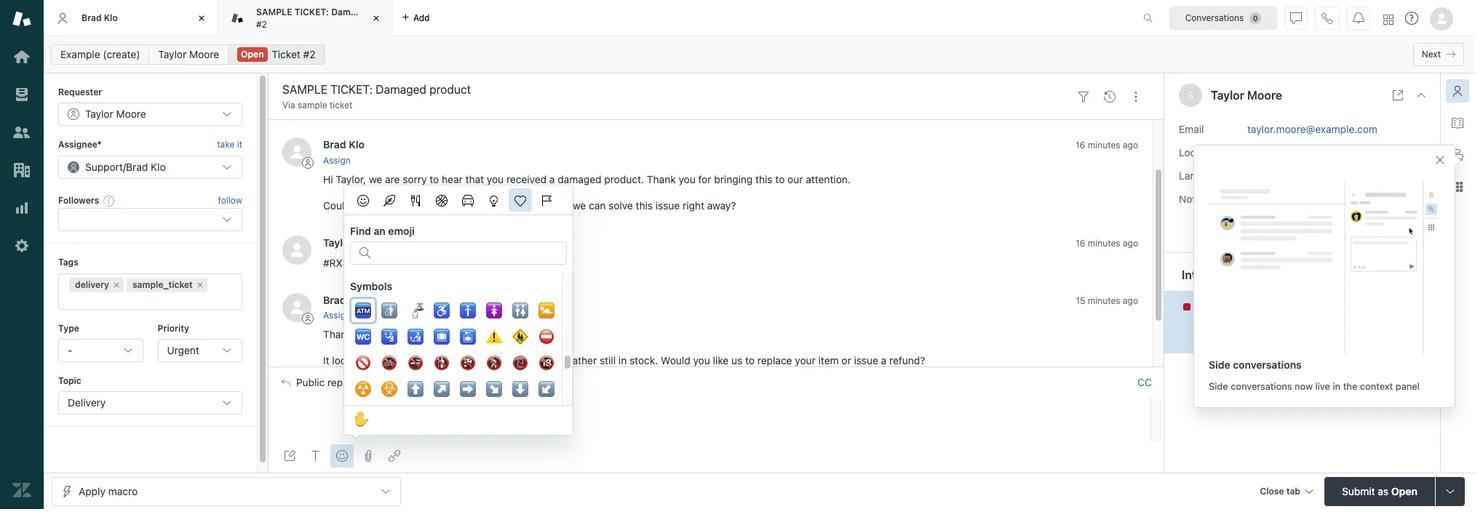 Task type: vqa. For each thing, say whether or not it's contained in the screenshot.
Agent productivity
no



Task type: locate. For each thing, give the bounding box(es) containing it.
0 horizontal spatial item
[[437, 354, 458, 367]]

hear
[[442, 173, 463, 185]]

type
[[58, 323, 79, 334]]

open link
[[228, 44, 325, 65]]

➡️
[[460, 379, 476, 400]]

ticket: up open link
[[295, 7, 329, 18]]

- right chair
[[522, 354, 526, 367]]

us left replace
[[732, 354, 743, 367]]

1 assign from the top
[[323, 155, 351, 166]]

bringing
[[714, 173, 753, 185]]

item left "or"
[[819, 354, 839, 367]]

would
[[661, 354, 691, 367]]

16 minutes ago up 15 minutes ago text field
[[1076, 238, 1139, 249]]

1 horizontal spatial -
[[522, 354, 526, 367]]

1 vertical spatial the
[[1344, 380, 1358, 392]]

0 horizontal spatial taylor moore link
[[149, 44, 229, 65]]

1 vertical spatial open
[[1392, 485, 1418, 498]]

open
[[241, 49, 264, 60], [1392, 485, 1418, 498]]

to left the our
[[776, 173, 785, 185]]

a left refund? at the right of the page
[[881, 354, 887, 367]]

1 vertical spatial 16 minutes ago
[[1076, 238, 1139, 249]]

✋
[[354, 409, 370, 430]]

or
[[842, 354, 852, 367]]

1 vertical spatial damaged
[[1291, 300, 1336, 312]]

like left 🚳️
[[360, 354, 375, 367]]

1 vertical spatial minutes
[[1088, 238, 1121, 249]]

16 minutes ago for #rx4583
[[1076, 238, 1139, 249]]

add link (cmd k) image
[[389, 451, 400, 462]]

brown
[[529, 354, 559, 367]]

brad klo tab
[[44, 0, 218, 36]]

↘️
[[486, 379, 502, 400]]

⚠️
[[486, 327, 502, 348]]

side for side conversations
[[1209, 359, 1231, 371]]

ago left local
[[1123, 140, 1139, 151]]

avatar image down via
[[282, 138, 312, 167]]

1 horizontal spatial sample
[[1208, 300, 1248, 312]]

avatar image for hi taylor, we are sorry to hear that you received a damaged product. thank you for bringing this to our attention.
[[282, 138, 312, 167]]

0 horizontal spatial that
[[466, 173, 484, 185]]

0 vertical spatial ticket:
[[295, 7, 329, 18]]

3 ago from the top
[[1123, 295, 1139, 306]]

16 minutes ago
[[1076, 140, 1139, 151], [1076, 238, 1139, 249]]

1 assign button from the top
[[323, 154, 351, 167]]

brad klo assign up taylor,
[[323, 139, 365, 166]]

sample inside sample ticket: damaged product button
[[1208, 300, 1248, 312]]

15 minutes ago text field
[[1076, 295, 1139, 306]]

🚺️
[[486, 301, 502, 322]]

avatar image for thank you for that.
[[282, 293, 312, 322]]

assign button left 🏧️
[[323, 309, 351, 322]]

16 minutes ago down events icon
[[1076, 140, 1139, 151]]

1 vertical spatial side
[[1209, 380, 1229, 392]]

sample ticket: damaged product #2
[[256, 7, 408, 29]]

assign button for hi
[[323, 154, 351, 167]]

1 vertical spatial that
[[552, 199, 570, 212]]

the for item
[[419, 354, 434, 367]]

klo down the "symbols"
[[349, 294, 365, 306]]

🔞️
[[539, 353, 555, 374]]

0 horizontal spatial for
[[375, 328, 388, 341]]

still
[[600, 354, 616, 367]]

for up right
[[699, 173, 712, 185]]

the right have on the bottom left
[[419, 354, 434, 367]]

2 16 minutes ago from the top
[[1076, 238, 1139, 249]]

in right live
[[1333, 380, 1341, 392]]

1 minutes from the top
[[1088, 140, 1121, 151]]

urgent
[[167, 344, 199, 357]]

the for context
[[1344, 380, 1358, 392]]

to left 'hear' at top left
[[430, 173, 439, 185]]

taylor moore up tue,
[[1211, 89, 1283, 102]]

moore left emoji
[[356, 236, 387, 249]]

klo for thank
[[349, 294, 365, 306]]

sample down interactions
[[1208, 300, 1248, 312]]

1 horizontal spatial us
[[732, 354, 743, 367]]

0 horizontal spatial thank
[[323, 328, 352, 341]]

0 horizontal spatial ticket:
[[295, 7, 329, 18]]

0 horizontal spatial damaged
[[331, 7, 372, 18]]

ticket: inside sample ticket: damaged product button
[[1251, 300, 1288, 312]]

1 horizontal spatial in
[[1333, 380, 1341, 392]]

🚰️
[[408, 301, 424, 322]]

0 vertical spatial 16
[[1076, 140, 1086, 151]]

1 horizontal spatial your
[[795, 354, 816, 367]]

0 horizontal spatial like
[[360, 354, 375, 367]]

3 minutes from the top
[[1088, 295, 1121, 306]]

product for sample ticket: damaged product
[[1339, 300, 1376, 312]]

1 vertical spatial taylor moore link
[[323, 236, 387, 249]]

damaged
[[331, 7, 372, 18], [1291, 300, 1336, 312]]

an
[[374, 225, 386, 237]]

🚻️
[[513, 301, 529, 322]]

issue right "or"
[[854, 354, 879, 367]]

sample inside sample ticket: damaged product #2
[[256, 7, 292, 18]]

0 vertical spatial minutes
[[1088, 140, 1121, 151]]

like
[[360, 354, 375, 367], [713, 354, 729, 367]]

ago up "15 minutes ago" at the right of the page
[[1123, 238, 1139, 249]]

panel
[[1396, 380, 1420, 392]]

tab
[[218, 0, 408, 36]]

that right so
[[552, 199, 570, 212]]

close image inside brad klo tab
[[194, 11, 209, 25]]

1 vertical spatial assign
[[323, 310, 351, 321]]

right
[[683, 199, 705, 212]]

minutes down events icon
[[1088, 140, 1121, 151]]

so
[[538, 199, 549, 212]]

🚮️
[[381, 301, 398, 322]]

0 vertical spatial assign
[[323, 155, 351, 166]]

brad left 🏧️
[[323, 294, 346, 306]]

taylor up #rx4583
[[323, 236, 353, 249]]

0 vertical spatial this
[[756, 173, 773, 185]]

we left have on the bottom left
[[378, 354, 392, 367]]

1 vertical spatial a
[[881, 354, 887, 367]]

1 horizontal spatial close image
[[369, 11, 384, 25]]

2 brad klo link from the top
[[323, 294, 365, 306]]

2 like from the left
[[713, 354, 729, 367]]

0 vertical spatial for
[[699, 173, 712, 185]]

1 vertical spatial brad klo link
[[323, 294, 365, 306]]

🚱️
[[460, 353, 476, 374]]

0 vertical spatial avatar image
[[282, 138, 312, 167]]

your right with
[[447, 199, 468, 212]]

1 horizontal spatial to
[[746, 354, 755, 367]]

0 horizontal spatial sample
[[256, 7, 292, 18]]

0 vertical spatial klo
[[104, 12, 118, 23]]

minutes
[[1088, 140, 1121, 151], [1088, 238, 1121, 249], [1088, 295, 1121, 306]]

the left context
[[1344, 380, 1358, 392]]

you right could
[[354, 199, 371, 212]]

ago right 15
[[1123, 295, 1139, 306]]

Add user notes text field
[[1248, 192, 1423, 241]]

damaged inside button
[[1291, 300, 1336, 312]]

0 vertical spatial brad klo assign
[[323, 139, 365, 166]]

1 horizontal spatial ticket:
[[1251, 300, 1288, 312]]

🛄️
[[434, 327, 450, 348]]

1 horizontal spatial a
[[881, 354, 887, 367]]

minutes for it looks like we have the item
[[1088, 295, 1121, 306]]

brad klo assign down the "symbols"
[[323, 294, 365, 321]]

0 horizontal spatial issue
[[656, 199, 680, 212]]

0 horizontal spatial this
[[636, 199, 653, 212]]

like right would
[[713, 354, 729, 367]]

avatar image
[[282, 138, 312, 167], [282, 236, 312, 265], [282, 293, 312, 322]]

taylor.moore@example.com
[[1248, 123, 1378, 135]]

1 vertical spatial brad
[[323, 139, 346, 151]]

0 horizontal spatial product
[[374, 7, 408, 18]]

you
[[487, 173, 504, 185], [679, 173, 696, 185], [354, 199, 371, 212], [355, 328, 372, 341], [693, 354, 710, 367]]

Public reply composer text field
[[275, 398, 1147, 429]]

2 close image from the left
[[369, 11, 384, 25]]

assign left 🏧️
[[323, 310, 351, 321]]

2 16 from the top
[[1076, 238, 1086, 249]]

states)
[[1322, 169, 1356, 182]]

16 minutes ago for hi taylor, we are sorry to hear that you received a damaged product. thank you for bringing this to our attention.
[[1076, 140, 1139, 151]]

(create)
[[103, 48, 140, 60]]

ago
[[1123, 140, 1139, 151], [1123, 238, 1139, 249], [1123, 295, 1139, 306]]

damaged inside sample ticket: damaged product #2
[[331, 7, 372, 18]]

context
[[1361, 380, 1394, 392]]

this right solve at the left top of the page
[[636, 199, 653, 212]]

0 horizontal spatial in
[[619, 354, 627, 367]]

3 avatar image from the top
[[282, 293, 312, 322]]

we left the can
[[573, 199, 586, 212]]

1 horizontal spatial taylor moore link
[[323, 236, 387, 249]]

1 vertical spatial ago
[[1123, 238, 1139, 249]]

knowledge image
[[1452, 117, 1464, 129]]

1 vertical spatial product
[[1339, 300, 1376, 312]]

open down #2
[[241, 49, 264, 60]]

1 vertical spatial sample
[[1208, 300, 1248, 312]]

1 horizontal spatial this
[[756, 173, 773, 185]]

submit
[[1343, 485, 1376, 498]]

avatar image left 🏧️
[[282, 293, 312, 322]]

in right still
[[619, 354, 627, 367]]

format text image
[[310, 451, 322, 462]]

we left are
[[369, 173, 382, 185]]

views image
[[12, 85, 31, 104]]

klo inside tab
[[104, 12, 118, 23]]

thank right the product.
[[647, 173, 676, 185]]

have
[[394, 354, 416, 367]]

- down the type
[[68, 344, 72, 357]]

0 vertical spatial assign button
[[323, 154, 351, 167]]

open inside secondary element
[[241, 49, 264, 60]]

1 horizontal spatial open
[[1392, 485, 1418, 498]]

#rx4583
[[323, 257, 368, 269]]

taylor up time
[[1211, 89, 1245, 102]]

2 vertical spatial ago
[[1123, 295, 1139, 306]]

16 minutes ago text field
[[1076, 238, 1139, 249]]

you up order
[[487, 173, 504, 185]]

to left replace
[[746, 354, 755, 367]]

taylor moore right (create)
[[158, 48, 219, 60]]

0 horizontal spatial -
[[68, 344, 72, 357]]

1 avatar image from the top
[[282, 138, 312, 167]]

0 vertical spatial we
[[369, 173, 382, 185]]

open right as
[[1392, 485, 1418, 498]]

sample for sample ticket: damaged product #2
[[256, 7, 292, 18]]

1 brad klo assign from the top
[[323, 139, 365, 166]]

2 side from the top
[[1209, 380, 1229, 392]]

0 horizontal spatial close image
[[194, 11, 209, 25]]

ticket: up side conversations
[[1251, 300, 1288, 312]]

eames
[[460, 354, 491, 367]]

for
[[699, 173, 712, 185], [375, 328, 388, 341]]

1 vertical spatial us
[[732, 354, 743, 367]]

a right received
[[550, 173, 555, 185]]

assign up hi
[[323, 155, 351, 166]]

- inside conversationlabel "log"
[[522, 354, 526, 367]]

taylor moore
[[158, 48, 219, 60], [1211, 89, 1283, 102], [323, 236, 387, 249], [423, 377, 478, 388]]

for right 🚾️
[[375, 328, 388, 341]]

assign button up hi
[[323, 154, 351, 167]]

brad up hi
[[323, 139, 346, 151]]

0 vertical spatial a
[[550, 173, 555, 185]]

close image inside tab
[[369, 11, 384, 25]]

1 vertical spatial your
[[795, 354, 816, 367]]

0 vertical spatial sample
[[256, 7, 292, 18]]

1 close image from the left
[[194, 11, 209, 25]]

2 vertical spatial brad
[[323, 294, 346, 306]]

1 horizontal spatial thank
[[647, 173, 676, 185]]

1 horizontal spatial damaged
[[1291, 300, 1336, 312]]

secondary element
[[44, 40, 1476, 69]]

Find an emoji field
[[377, 242, 558, 261]]

product inside button
[[1339, 300, 1376, 312]]

that right 'hear' at top left
[[466, 173, 484, 185]]

0 vertical spatial the
[[419, 354, 434, 367]]

🏧️
[[355, 301, 371, 322]]

taylor.moore@example.com image
[[408, 377, 420, 389]]

0 vertical spatial damaged
[[331, 7, 372, 18]]

0 horizontal spatial open
[[241, 49, 264, 60]]

1 horizontal spatial like
[[713, 354, 729, 367]]

0 horizontal spatial a
[[550, 173, 555, 185]]

view more details image
[[1393, 90, 1404, 101]]

hi
[[323, 173, 333, 185]]

conversations down side conversations
[[1231, 380, 1293, 392]]

15
[[1076, 295, 1086, 306]]

us left with
[[411, 199, 422, 212]]

1 vertical spatial klo
[[349, 139, 365, 151]]

1 side from the top
[[1209, 359, 1231, 371]]

0 vertical spatial product
[[374, 7, 408, 18]]

taylor right (create)
[[158, 48, 187, 60]]

0 vertical spatial taylor moore link
[[149, 44, 229, 65]]

conversations up now
[[1233, 359, 1302, 371]]

submit as open
[[1343, 485, 1418, 498]]

follow button
[[218, 194, 242, 207]]

damaged for sample ticket: damaged product
[[1291, 300, 1336, 312]]

this
[[756, 173, 773, 185], [636, 199, 653, 212]]

sample up #2
[[256, 7, 292, 18]]

brad klo link down the "symbols"
[[323, 294, 365, 306]]

1 vertical spatial assign button
[[323, 309, 351, 322]]

16
[[1076, 140, 1086, 151], [1076, 238, 1086, 249]]

brad up example (create)
[[82, 12, 102, 23]]

2 vertical spatial klo
[[349, 294, 365, 306]]

order
[[471, 199, 496, 212]]

issue left right
[[656, 199, 680, 212]]

interactions
[[1182, 268, 1248, 281]]

0 vertical spatial in
[[619, 354, 627, 367]]

cc
[[1138, 377, 1152, 389]]

moore left open link
[[189, 48, 219, 60]]

item left 🚱️
[[437, 354, 458, 367]]

to
[[385, 377, 396, 389]]

the inside conversationlabel "log"
[[419, 354, 434, 367]]

zendesk products image
[[1384, 14, 1394, 24]]

0 vertical spatial side
[[1209, 359, 1231, 371]]

minutes up 15 minutes ago text field
[[1088, 238, 1121, 249]]

2 assign button from the top
[[323, 309, 351, 322]]

taylor moore link
[[149, 44, 229, 65], [323, 236, 387, 249]]

taylor moore up #rx4583
[[323, 236, 387, 249]]

- inside - popup button
[[68, 344, 72, 357]]

you down 🏧️
[[355, 328, 372, 341]]

close image for tab containing sample ticket: damaged product
[[369, 11, 384, 25]]

to
[[430, 173, 439, 185], [776, 173, 785, 185], [746, 354, 755, 367]]

0 vertical spatial brad klo link
[[323, 139, 365, 151]]

events image
[[1104, 91, 1116, 102]]

received
[[507, 173, 547, 185]]

thank left 🚾️
[[323, 328, 352, 341]]

customer context image
[[1452, 85, 1464, 97]]

2 brad klo assign from the top
[[323, 294, 365, 321]]

0 vertical spatial brad
[[82, 12, 102, 23]]

1 item from the left
[[437, 354, 458, 367]]

brad for hi
[[323, 139, 346, 151]]

0 vertical spatial your
[[447, 199, 468, 212]]

klo for hi
[[349, 139, 365, 151]]

sample
[[298, 100, 327, 111]]

leather
[[562, 354, 597, 367]]

brad
[[82, 12, 102, 23], [323, 139, 346, 151], [323, 294, 346, 306]]

brad klo link up taylor,
[[323, 139, 365, 151]]

0 horizontal spatial the
[[419, 354, 434, 367]]

product.
[[604, 173, 644, 185]]

🛃️
[[408, 327, 424, 348]]

2 vertical spatial minutes
[[1088, 295, 1121, 306]]

↗️
[[434, 379, 450, 400]]

klo up taylor,
[[349, 139, 365, 151]]

0 vertical spatial conversations
[[1233, 359, 1302, 371]]

symbols
[[350, 280, 392, 293]]

damaged for sample ticket: damaged product #2
[[331, 7, 372, 18]]

2 assign from the top
[[323, 310, 351, 321]]

product inside sample ticket: damaged product #2
[[374, 7, 408, 18]]

1 horizontal spatial that
[[552, 199, 570, 212]]

taylor moore link right (create)
[[149, 44, 229, 65]]

take
[[217, 139, 235, 150]]

minutes right 15
[[1088, 295, 1121, 306]]

1 vertical spatial 16
[[1076, 238, 1086, 249]]

1 horizontal spatial item
[[819, 354, 839, 367]]

1 vertical spatial thank
[[323, 328, 352, 341]]

avatar image left #rx4583
[[282, 236, 312, 265]]

1 vertical spatial ticket:
[[1251, 300, 1288, 312]]

1 horizontal spatial issue
[[854, 354, 879, 367]]

find
[[350, 225, 371, 237]]

sample
[[256, 7, 292, 18], [1208, 300, 1248, 312]]

1 vertical spatial issue
[[854, 354, 879, 367]]

brad klo assign for hi
[[323, 139, 365, 166]]

brad klo link
[[323, 139, 365, 151], [323, 294, 365, 306]]

close image
[[194, 11, 209, 25], [369, 11, 384, 25]]

klo up example (create)
[[104, 12, 118, 23]]

pst
[[1300, 146, 1319, 158]]

1 vertical spatial avatar image
[[282, 236, 312, 265]]

1 vertical spatial conversations
[[1231, 380, 1293, 392]]

14:56
[[1271, 146, 1297, 158]]

0 vertical spatial 16 minutes ago
[[1076, 140, 1139, 151]]

2 ago from the top
[[1123, 238, 1139, 249]]

tue,
[[1248, 146, 1268, 158]]

ticket: inside sample ticket: damaged product #2
[[295, 7, 329, 18]]

taylor moore link up #rx4583
[[323, 236, 387, 249]]

1 16 from the top
[[1076, 140, 1086, 151]]

1 brad klo link from the top
[[323, 139, 365, 151]]

user image
[[1187, 91, 1195, 100], [1188, 92, 1194, 99]]

1 ago from the top
[[1123, 140, 1139, 151]]

tue, 14:56 pst
[[1248, 146, 1319, 158]]

this right bringing
[[756, 173, 773, 185]]

0 vertical spatial ago
[[1123, 140, 1139, 151]]

taylor down 🚯️
[[423, 377, 449, 388]]

0 vertical spatial open
[[241, 49, 264, 60]]

1 horizontal spatial product
[[1339, 300, 1376, 312]]

0 vertical spatial that
[[466, 173, 484, 185]]

⛔️ 🚫️
[[355, 327, 555, 374]]

tab containing sample ticket: damaged product
[[218, 0, 408, 36]]

1 16 minutes ago from the top
[[1076, 140, 1139, 151]]

your right replace
[[795, 354, 816, 367]]



Task type: describe. For each thing, give the bounding box(es) containing it.
you right would
[[693, 354, 710, 367]]

time
[[1207, 146, 1228, 158]]

live
[[1316, 380, 1331, 392]]

ago for could you provide us with your order number so that we can solve this issue right away?
[[1123, 140, 1139, 151]]

✋ button
[[350, 408, 373, 434]]

hi taylor, we are sorry to hear that you received a damaged product. thank you for bringing this to our attention.
[[323, 173, 851, 185]]

🛅️
[[460, 327, 476, 348]]

taylor moore inside secondary element
[[158, 48, 219, 60]]

taylor moore down 🚯️
[[423, 377, 478, 388]]

↙️
[[539, 379, 555, 400]]

product for sample ticket: damaged product #2
[[374, 7, 408, 18]]

16 for #rx4583
[[1076, 238, 1086, 249]]

apps image
[[1452, 181, 1464, 193]]

thank you for that.
[[323, 328, 412, 341]]

in inside conversationlabel "log"
[[619, 354, 627, 367]]

assign button for thank
[[323, 309, 351, 322]]

priority
[[158, 323, 189, 334]]

add attachment image
[[363, 451, 374, 462]]

could you provide us with your order number so that we can solve this issue right away?
[[323, 199, 736, 212]]

🚯️
[[434, 353, 450, 374]]

via
[[282, 100, 295, 111]]

0 vertical spatial issue
[[656, 199, 680, 212]]

taylor moore link inside secondary element
[[149, 44, 229, 65]]

side for side conversations now live in the context panel
[[1209, 380, 1229, 392]]

taylor inside conversationlabel "log"
[[323, 236, 353, 249]]

main element
[[0, 0, 44, 510]]

1 vertical spatial this
[[636, 199, 653, 212]]

via sample ticket
[[282, 100, 353, 111]]

chair
[[494, 354, 519, 367]]

can
[[589, 199, 606, 212]]

⬆️
[[408, 379, 424, 400]]

example (create)
[[60, 48, 140, 60]]

zendesk image
[[12, 481, 31, 500]]

0 vertical spatial thank
[[647, 173, 676, 185]]

☢️
[[355, 379, 371, 400]]

tabs tab list
[[44, 0, 1128, 36]]

🚸️
[[513, 327, 529, 348]]

Subject field
[[280, 81, 1068, 98]]

1 vertical spatial we
[[573, 199, 586, 212]]

🚼️
[[539, 301, 555, 322]]

could
[[323, 199, 351, 212]]

assign for thank
[[323, 310, 351, 321]]

cc button
[[1138, 377, 1152, 390]]

find an emoji
[[350, 225, 415, 237]]

ticket: for sample ticket: damaged product
[[1251, 300, 1288, 312]]

1 vertical spatial in
[[1333, 380, 1341, 392]]

🚭️
[[408, 353, 424, 374]]

15 minutes ago
[[1076, 295, 1139, 306]]

conversations
[[1186, 12, 1244, 23]]

conversations button
[[1170, 6, 1278, 29]]

get started image
[[12, 47, 31, 66]]

notes
[[1179, 193, 1207, 205]]

close image for brad klo tab
[[194, 11, 209, 25]]

0 vertical spatial us
[[411, 199, 422, 212]]

next button
[[1414, 43, 1465, 66]]

solve
[[609, 199, 633, 212]]

sorry
[[403, 173, 427, 185]]

brad for thank
[[323, 294, 346, 306]]

🚷️
[[486, 353, 502, 374]]

as
[[1378, 485, 1389, 498]]

you up right
[[679, 173, 696, 185]]

assign for hi
[[323, 155, 351, 166]]

close image
[[1416, 90, 1428, 101]]

conversations for side conversations
[[1233, 359, 1302, 371]]

organizations image
[[12, 161, 31, 180]]

zendesk support image
[[12, 9, 31, 28]]

1 like from the left
[[360, 354, 375, 367]]

away?
[[707, 199, 736, 212]]

brad klo
[[82, 12, 118, 23]]

get help image
[[1406, 12, 1419, 25]]

refund?
[[890, 354, 926, 367]]

damaged
[[558, 173, 602, 185]]

draft mode image
[[284, 451, 296, 462]]

ticket: for sample ticket: damaged product #2
[[295, 7, 329, 18]]

2 minutes from the top
[[1088, 238, 1121, 249]]

example
[[60, 48, 100, 60]]

conversations for side conversations now live in the context panel
[[1231, 380, 1293, 392]]

conversationlabel log
[[268, 43, 1164, 379]]

brad inside tab
[[82, 12, 102, 23]]

#2
[[256, 19, 267, 29]]

2 item from the left
[[819, 354, 839, 367]]

brad klo assign for thank
[[323, 294, 365, 321]]

edit user image
[[484, 378, 494, 388]]

☣️
[[381, 379, 398, 400]]

sample for sample ticket: damaged product
[[1208, 300, 1248, 312]]

taylor moore inside conversationlabel "log"
[[323, 236, 387, 249]]

moore down 🚱️
[[451, 377, 478, 388]]

it
[[237, 139, 242, 150]]

2 avatar image from the top
[[282, 236, 312, 265]]

- button
[[58, 339, 143, 363]]

♿️
[[434, 301, 450, 322]]

reporting image
[[12, 199, 31, 218]]

that.
[[391, 328, 412, 341]]

provide
[[373, 199, 408, 212]]

email
[[1179, 123, 1205, 135]]

moore up tue,
[[1248, 89, 1283, 102]]

🚼️ 🚾️
[[355, 301, 555, 348]]

sample ticket: damaged product button
[[1165, 291, 1441, 353]]

looks
[[332, 354, 357, 367]]

2 vertical spatial we
[[378, 354, 392, 367]]

🔞️ ☢️
[[355, 353, 555, 400]]

side conversations
[[1209, 359, 1302, 371]]

brad klo link for hi
[[323, 139, 365, 151]]

🛂️
[[381, 327, 398, 348]]

16 for hi taylor, we are sorry to hear that you received a damaged product. thank you for bringing this to our attention.
[[1076, 140, 1086, 151]]

local time
[[1179, 146, 1228, 158]]

⬇️
[[513, 379, 529, 400]]

example (create) button
[[51, 44, 150, 65]]

ago for it looks like we have the item
[[1123, 295, 1139, 306]]

take it
[[217, 139, 242, 150]]

1 vertical spatial for
[[375, 328, 388, 341]]

local
[[1179, 146, 1204, 158]]

insert emojis image
[[336, 451, 348, 462]]

moore inside secondary element
[[189, 48, 219, 60]]

brad klo link for thank
[[323, 294, 365, 306]]

taylor moore link inside conversationlabel "log"
[[323, 236, 387, 249]]

🚹️
[[460, 301, 476, 322]]

customers image
[[12, 123, 31, 142]]

🚳️
[[381, 353, 398, 374]]

0 horizontal spatial to
[[430, 173, 439, 185]]

take it button
[[217, 138, 242, 153]]

are
[[385, 173, 400, 185]]

16 minutes ago text field
[[1076, 140, 1139, 151]]

admin image
[[12, 237, 31, 256]]

it
[[323, 354, 329, 367]]

🚫️
[[355, 353, 371, 374]]

taylor inside secondary element
[[158, 48, 187, 60]]

0 horizontal spatial your
[[447, 199, 468, 212]]

attention.
[[806, 173, 851, 185]]

ticket
[[330, 100, 353, 111]]

minutes for could you provide us with your order number so that we can solve this issue right away?
[[1088, 140, 1121, 151]]

stock.
[[630, 354, 658, 367]]

🚾️
[[355, 327, 371, 348]]

2 horizontal spatial to
[[776, 173, 785, 185]]

moore inside conversationlabel "log"
[[356, 236, 387, 249]]



